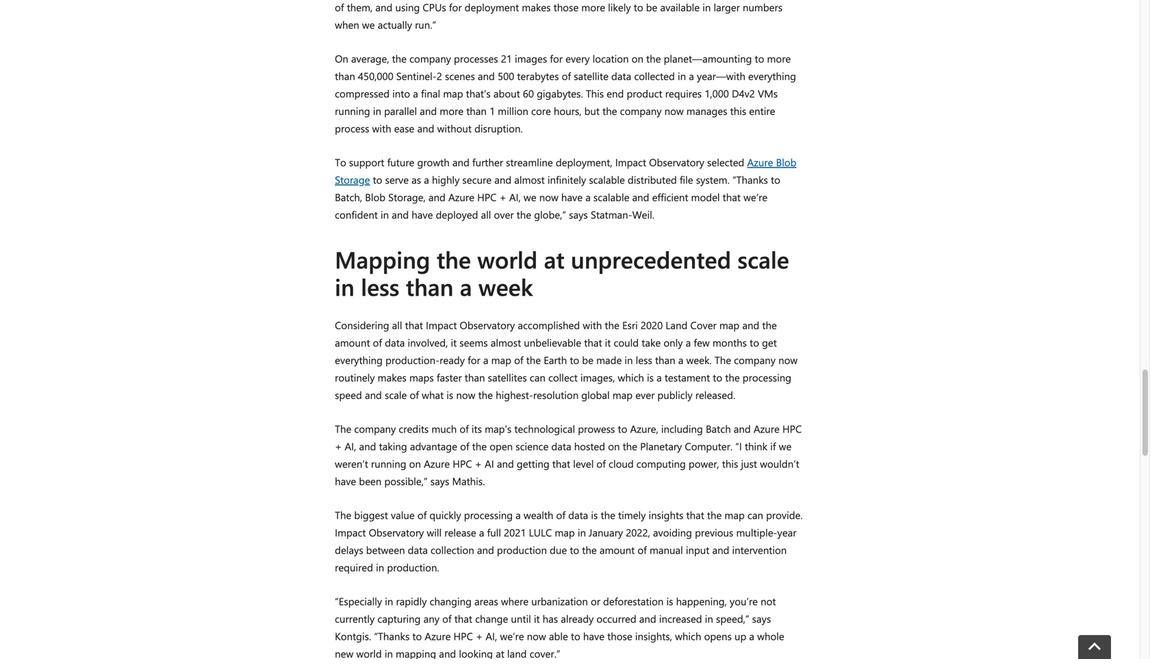 Task type: locate. For each thing, give the bounding box(es) containing it.
1 horizontal spatial which
[[675, 629, 701, 643]]

ai
[[485, 457, 494, 471]]

now inside "especially in rapidly changing areas where urbanization or deforestation is happening, you're not currently capturing any of that change until it has already occurred and increased in speed," says kontgis. "thanks to azure hpc + ai, we're now able to have those insights, which opens up a whole new world in mapping and looking at land cover."
[[527, 629, 546, 643]]

0 horizontal spatial at
[[496, 647, 504, 659]]

the down months
[[715, 353, 731, 367]]

hpc inside "especially in rapidly changing areas where urbanization or deforestation is happening, you're not currently capturing any of that change until it has already occurred and increased in speed," says kontgis. "thanks to azure hpc + ai, we're now able to have those insights, which opens up a whole new world in mapping and looking at land cover."
[[454, 629, 473, 643]]

required
[[335, 561, 373, 574]]

this down d4v2
[[730, 104, 746, 118]]

observatory up file
[[649, 155, 704, 169]]

1 horizontal spatial everything
[[748, 69, 796, 83]]

it
[[451, 336, 457, 349], [605, 336, 611, 349], [534, 612, 540, 626]]

2 vertical spatial on
[[409, 457, 421, 471]]

at inside the mapping the world at unprecedented scale in less than a week
[[544, 244, 565, 274]]

to inside on average, the company processes 21 images for every location on the planet—amounting to more than 450,000 sentinel-2 scenes and 500 terabytes of satellite data collected in a year—with everything compressed into a final map that's about 60 gigabytes. this end product requires 1,000 d4v2 vms running in parallel and more than 1 million core hours, but the company now manages this entire process with ease and without disruption.
[[755, 52, 764, 65]]

images,
[[580, 371, 615, 384]]

the up collected
[[646, 52, 661, 65]]

file
[[680, 173, 693, 186]]

which inside "especially in rapidly changing areas where urbanization or deforestation is happening, you're not currently capturing any of that change until it has already occurred and increased in speed," says kontgis. "thanks to azure hpc + ai, we're now able to have those insights, which opens up a whole new world in mapping and looking at land cover."
[[675, 629, 701, 643]]

1 vertical spatial we're
[[500, 629, 524, 643]]

0 vertical spatial this
[[730, 104, 746, 118]]

company down get
[[734, 353, 776, 367]]

credits
[[399, 422, 429, 436]]

with left ease
[[372, 121, 391, 135]]

accomplished
[[518, 318, 580, 332]]

whole
[[757, 629, 784, 643]]

for
[[550, 52, 563, 65], [468, 353, 480, 367]]

1 horizontal spatial at
[[544, 244, 565, 274]]

processes
[[454, 52, 498, 65]]

avoiding
[[653, 526, 692, 539]]

1 vertical spatial processing
[[464, 508, 513, 522]]

1 horizontal spatial says
[[569, 208, 588, 221]]

1 horizontal spatial impact
[[426, 318, 457, 332]]

satellite
[[574, 69, 609, 83]]

a inside the mapping the world at unprecedented scale in less than a week
[[460, 271, 472, 302]]

on up collected
[[632, 52, 643, 65]]

hpc up 'looking'
[[454, 629, 473, 643]]

in inside to serve as a highly secure and almost infinitely scalable distributed file system. "thanks to batch, blob storage, and azure hpc + ai, we now have a scalable and efficient model that we're confident in and have deployed all over the globe," says statman-weil.
[[381, 208, 389, 221]]

we inside to serve as a highly secure and almost infinitely scalable distributed file system. "thanks to batch, blob storage, and azure hpc + ai, we now have a scalable and efficient model that we're confident in and have deployed all over the globe," says statman-weil.
[[524, 190, 536, 204]]

2
[[437, 69, 442, 83]]

mathis.
[[452, 474, 485, 488]]

0 vertical spatial "thanks
[[732, 173, 768, 186]]

0 vertical spatial scale
[[738, 244, 789, 274]]

of inside "especially in rapidly changing areas where urbanization or deforestation is happening, you're not currently capturing any of that change until it has already occurred and increased in speed," says kontgis. "thanks to azure hpc + ai, we're now able to have those insights, which opens up a whole new world in mapping and looking at land cover."
[[442, 612, 452, 626]]

get
[[762, 336, 777, 349]]

almost inside considering all that impact observatory accomplished with the esri 2020 land cover map and the amount of data involved, it seems almost unbelievable that it could take only a few months to get everything production-ready for a map of the earth to be made in less than a week. the company now routinely makes maps faster than satellites can collect images, which is a testament to the processing speed and scale of what is now the highest-resolution global map ever publicly released.
[[491, 336, 521, 349]]

considering
[[335, 318, 389, 332]]

0 horizontal spatial says
[[430, 474, 449, 488]]

of down 2022,
[[638, 543, 647, 557]]

on up cloud
[[608, 439, 620, 453]]

1 horizontal spatial world
[[477, 244, 538, 274]]

is up january
[[591, 508, 598, 522]]

a up 2021
[[516, 508, 521, 522]]

with inside on average, the company processes 21 images for every location on the planet—amounting to more than 450,000 sentinel-2 scenes and 500 terabytes of satellite data collected in a year—with everything compressed into a final map that's about 60 gigabytes. this end product requires 1,000 d4v2 vms running in parallel and more than 1 million core hours, but the company now manages this entire process with ease and without disruption.
[[372, 121, 391, 135]]

data up production-
[[385, 336, 405, 349]]

weil.
[[632, 208, 654, 221]]

impact up distributed
[[615, 155, 646, 169]]

we inside the company credits much of its map's technological prowess to azure, including batch and azure hpc + ai, and taking advantage of the open science data hosted on the planetary computer. "i think if we weren't running on azure hpc + ai and getting that level of cloud computing power, this just wouldn't have been possible," says mathis.
[[779, 439, 792, 453]]

that inside "especially in rapidly changing areas where urbanization or deforestation is happening, you're not currently capturing any of that change until it has already occurred and increased in speed," says kontgis. "thanks to azure hpc + ai, we're now able to have those insights, which opens up a whole new world in mapping and looking at land cover."
[[454, 612, 472, 626]]

to
[[335, 155, 346, 169]]

this
[[586, 87, 604, 100]]

world down kontgis.
[[356, 647, 382, 659]]

scalable up statman-
[[593, 190, 629, 204]]

2 vertical spatial observatory
[[369, 526, 424, 539]]

0 vertical spatial amount
[[335, 336, 370, 349]]

0 horizontal spatial "thanks
[[374, 629, 410, 643]]

1 vertical spatial impact
[[426, 318, 457, 332]]

batch,
[[335, 190, 362, 204]]

kontgis.
[[335, 629, 371, 643]]

21
[[501, 52, 512, 65]]

1 vertical spatial says
[[430, 474, 449, 488]]

almost
[[514, 173, 545, 186], [491, 336, 521, 349]]

released.
[[695, 388, 735, 402]]

0 horizontal spatial processing
[[464, 508, 513, 522]]

to
[[755, 52, 764, 65], [373, 173, 382, 186], [771, 173, 780, 186], [750, 336, 759, 349], [570, 353, 579, 367], [713, 371, 722, 384], [618, 422, 627, 436], [570, 543, 579, 557], [412, 629, 422, 643], [571, 629, 580, 643]]

1 vertical spatial observatory
[[460, 318, 515, 332]]

0 horizontal spatial can
[[530, 371, 545, 384]]

0 horizontal spatial blob
[[365, 190, 385, 204]]

those
[[607, 629, 632, 643]]

have down already
[[583, 629, 604, 643]]

is right what
[[446, 388, 453, 402]]

that inside to serve as a highly secure and almost infinitely scalable distributed file system. "thanks to batch, blob storage, and azure hpc + ai, we now have a scalable and efficient model that we're confident in and have deployed all over the globe," says statman-weil.
[[723, 190, 741, 204]]

0 vertical spatial processing
[[743, 371, 791, 384]]

we're down selected
[[743, 190, 768, 204]]

0 vertical spatial blob
[[776, 155, 796, 169]]

is inside "especially in rapidly changing areas where urbanization or deforestation is happening, you're not currently capturing any of that change until it has already occurred and increased in speed," says kontgis. "thanks to azure hpc + ai, we're now able to have those insights, which opens up a whole new world in mapping and looking at land cover."
[[666, 594, 673, 608]]

0 vertical spatial says
[[569, 208, 588, 221]]

1 horizontal spatial for
[[550, 52, 563, 65]]

insights
[[649, 508, 683, 522]]

production.
[[387, 561, 439, 574]]

observatory down value
[[369, 526, 424, 539]]

says down not on the right bottom of page
[[752, 612, 771, 626]]

statman-
[[591, 208, 632, 221]]

unbelievable
[[524, 336, 581, 349]]

1 vertical spatial which
[[675, 629, 701, 643]]

1 horizontal spatial "thanks
[[732, 173, 768, 186]]

1 vertical spatial the
[[335, 422, 351, 436]]

world down over
[[477, 244, 538, 274]]

company up taking on the bottom left of the page
[[354, 422, 396, 436]]

1 vertical spatial all
[[392, 318, 402, 332]]

is up increased
[[666, 594, 673, 608]]

of up gigabytes.
[[562, 69, 571, 83]]

1 horizontal spatial processing
[[743, 371, 791, 384]]

1 horizontal spatial more
[[767, 52, 791, 65]]

running inside on average, the company processes 21 images for every location on the planet—amounting to more than 450,000 sentinel-2 scenes and 500 terabytes of satellite data collected in a year—with everything compressed into a final map that's about 60 gigabytes. this end product requires 1,000 d4v2 vms running in parallel and more than 1 million core hours, but the company now manages this entire process with ease and without disruption.
[[335, 104, 370, 118]]

the up get
[[762, 318, 777, 332]]

that
[[723, 190, 741, 204], [405, 318, 423, 332], [584, 336, 602, 349], [552, 457, 570, 471], [686, 508, 704, 522], [454, 612, 472, 626]]

production
[[497, 543, 547, 557]]

0 vertical spatial less
[[361, 271, 399, 302]]

that inside the biggest value of quickly processing a wealth of data is the timely insights that the map can provide. impact observatory will release a full 2021 lulc map in january 2022, avoiding previous multiple-year delays between data collection and production due to the amount of manual input and intervention required in production.
[[686, 508, 704, 522]]

that up the involved,
[[405, 318, 423, 332]]

over
[[494, 208, 514, 221]]

2 horizontal spatial on
[[632, 52, 643, 65]]

to left azure,
[[618, 422, 627, 436]]

than up the involved,
[[406, 271, 453, 302]]

everything up "routinely"
[[335, 353, 383, 367]]

in down storage,
[[381, 208, 389, 221]]

the inside considering all that impact observatory accomplished with the esri 2020 land cover map and the amount of data involved, it seems almost unbelievable that it could take only a few months to get everything production-ready for a map of the earth to be made in less than a week. the company now routinely makes maps faster than satellites can collect images, which is a testament to the processing speed and scale of what is now the highest-resolution global map ever publicly released.
[[715, 353, 731, 367]]

data inside on average, the company processes 21 images for every location on the planet—amounting to more than 450,000 sentinel-2 scenes and 500 terabytes of satellite data collected in a year—with everything compressed into a final map that's about 60 gigabytes. this end product requires 1,000 d4v2 vms running in parallel and more than 1 million core hours, but the company now manages this entire process with ease and without disruption.
[[611, 69, 631, 83]]

1 vertical spatial running
[[371, 457, 406, 471]]

0 vertical spatial can
[[530, 371, 545, 384]]

0 vertical spatial impact
[[615, 155, 646, 169]]

more up vms
[[767, 52, 791, 65]]

0 horizontal spatial we
[[524, 190, 536, 204]]

2 vertical spatial impact
[[335, 526, 366, 539]]

2 horizontal spatial says
[[752, 612, 771, 626]]

we're
[[743, 190, 768, 204], [500, 629, 524, 643]]

due
[[550, 543, 567, 557]]

2 vertical spatial ai,
[[486, 629, 497, 643]]

0 horizontal spatial which
[[618, 371, 644, 384]]

1 horizontal spatial it
[[534, 612, 540, 626]]

cloud
[[609, 457, 634, 471]]

"thanks down capturing
[[374, 629, 410, 643]]

for inside considering all that impact observatory accomplished with the esri 2020 land cover map and the amount of data involved, it seems almost unbelievable that it could take only a few months to get everything production-ready for a map of the earth to be made in less than a week. the company now routinely makes maps faster than satellites can collect images, which is a testament to the processing speed and scale of what is now the highest-resolution global map ever publicly released.
[[468, 353, 480, 367]]

azure up if
[[754, 422, 780, 436]]

1 vertical spatial less
[[636, 353, 652, 367]]

1 horizontal spatial running
[[371, 457, 406, 471]]

changing
[[430, 594, 472, 608]]

2 horizontal spatial ai,
[[509, 190, 521, 204]]

0 vertical spatial with
[[372, 121, 391, 135]]

2022,
[[626, 526, 650, 539]]

1 vertical spatial scalable
[[593, 190, 629, 204]]

1 horizontal spatial observatory
[[460, 318, 515, 332]]

ai, up weren't
[[345, 439, 356, 453]]

observatory up seems
[[460, 318, 515, 332]]

ai, up over
[[509, 190, 521, 204]]

cover."
[[530, 647, 560, 659]]

0 vertical spatial world
[[477, 244, 538, 274]]

global
[[581, 388, 610, 402]]

says right globe,"
[[569, 208, 588, 221]]

hpc
[[477, 190, 497, 204], [782, 422, 802, 436], [453, 457, 472, 471], [454, 629, 473, 643]]

can
[[530, 371, 545, 384], [747, 508, 763, 522]]

january
[[589, 526, 623, 539]]

0 vertical spatial we
[[524, 190, 536, 204]]

observatory inside the biggest value of quickly processing a wealth of data is the timely insights that the map can provide. impact observatory will release a full 2021 lulc map in january 2022, avoiding previous multiple-year delays between data collection and production due to the amount of manual input and intervention required in production.
[[369, 526, 424, 539]]

the inside the biggest value of quickly processing a wealth of data is the timely insights that the map can provide. impact observatory will release a full 2021 lulc map in january 2022, avoiding previous multiple-year delays between data collection and production due to the amount of manual input and intervention required in production.
[[335, 508, 351, 522]]

ai, inside the company credits much of its map's technological prowess to azure, including batch and azure hpc + ai, and taking advantage of the open science data hosted on the planetary computer. "i think if we weren't running on azure hpc + ai and getting that level of cloud computing power, this just wouldn't have been possible," says mathis.
[[345, 439, 356, 453]]

0 horizontal spatial impact
[[335, 526, 366, 539]]

1 vertical spatial ai,
[[345, 439, 356, 453]]

go to top image
[[1088, 642, 1101, 655]]

2 horizontal spatial it
[[605, 336, 611, 349]]

value
[[391, 508, 415, 522]]

we right if
[[779, 439, 792, 453]]

0 vertical spatial everything
[[748, 69, 796, 83]]

almost inside to serve as a highly secure and almost infinitely scalable distributed file system. "thanks to batch, blob storage, and azure hpc + ai, we now have a scalable and efficient model that we're confident in and have deployed all over the globe," says statman-weil.
[[514, 173, 545, 186]]

1 vertical spatial for
[[468, 353, 480, 367]]

0 horizontal spatial world
[[356, 647, 382, 659]]

amount inside the biggest value of quickly processing a wealth of data is the timely insights that the map can provide. impact observatory will release a full 2021 lulc map in january 2022, avoiding previous multiple-year delays between data collection and production due to the amount of manual input and intervention required in production.
[[600, 543, 635, 557]]

amount down "considering"
[[335, 336, 370, 349]]

less up "considering"
[[361, 271, 399, 302]]

in down could
[[625, 353, 633, 367]]

450,000
[[358, 69, 393, 83]]

1 vertical spatial this
[[722, 457, 738, 471]]

1 vertical spatial "thanks
[[374, 629, 410, 643]]

1 vertical spatial on
[[608, 439, 620, 453]]

can down earth
[[530, 371, 545, 384]]

running
[[335, 104, 370, 118], [371, 457, 406, 471]]

0 horizontal spatial ai,
[[345, 439, 356, 453]]

map down scenes
[[443, 87, 463, 100]]

any
[[423, 612, 439, 626]]

a right as
[[424, 173, 429, 186]]

and left 'looking'
[[439, 647, 456, 659]]

than left 1
[[466, 104, 487, 118]]

that up previous
[[686, 508, 704, 522]]

0 horizontal spatial everything
[[335, 353, 383, 367]]

system.
[[696, 173, 730, 186]]

running down taking on the bottom left of the page
[[371, 457, 406, 471]]

says
[[569, 208, 588, 221], [430, 474, 449, 488], [752, 612, 771, 626]]

observatory inside considering all that impact observatory accomplished with the esri 2020 land cover map and the amount of data involved, it seems almost unbelievable that it could take only a few months to get everything production-ready for a map of the earth to be made in less than a week. the company now routinely makes maps faster than satellites can collect images, which is a testament to the processing speed and scale of what is now the highest-resolution global map ever publicly released.
[[460, 318, 515, 332]]

now inside on average, the company processes 21 images for every location on the planet—amounting to more than 450,000 sentinel-2 scenes and 500 terabytes of satellite data collected in a year—with everything compressed into a final map that's about 60 gigabytes. this end product requires 1,000 d4v2 vms running in parallel and more than 1 million core hours, but the company now manages this entire process with ease and without disruption.
[[664, 104, 684, 118]]

1 horizontal spatial can
[[747, 508, 763, 522]]

and up the highly
[[452, 155, 469, 169]]

2 vertical spatial says
[[752, 612, 771, 626]]

azure
[[747, 155, 773, 169], [448, 190, 474, 204], [754, 422, 780, 436], [424, 457, 450, 471], [425, 629, 451, 643]]

unprecedented
[[571, 244, 731, 274]]

which inside considering all that impact observatory accomplished with the esri 2020 land cover map and the amount of data involved, it seems almost unbelievable that it could take only a few months to get everything production-ready for a map of the earth to be made in less than a week. the company now routinely makes maps faster than satellites can collect images, which is a testament to the processing speed and scale of what is now the highest-resolution global map ever publicly released.
[[618, 371, 644, 384]]

to right able
[[571, 629, 580, 643]]

0 horizontal spatial scale
[[385, 388, 407, 402]]

ai,
[[509, 190, 521, 204], [345, 439, 356, 453], [486, 629, 497, 643]]

hours,
[[554, 104, 582, 118]]

the inside the company credits much of its map's technological prowess to azure, including batch and azure hpc + ai, and taking advantage of the open science data hosted on the planetary computer. "i think if we weren't running on azure hpc + ai and getting that level of cloud computing power, this just wouldn't have been possible," says mathis.
[[335, 422, 351, 436]]

less inside considering all that impact observatory accomplished with the esri 2020 land cover map and the amount of data involved, it seems almost unbelievable that it could take only a few months to get everything production-ready for a map of the earth to be made in less than a week. the company now routinely makes maps faster than satellites can collect images, which is a testament to the processing speed and scale of what is now the highest-resolution global map ever publicly released.
[[636, 353, 652, 367]]

1 horizontal spatial scale
[[738, 244, 789, 274]]

1 vertical spatial scale
[[385, 388, 407, 402]]

1 vertical spatial blob
[[365, 190, 385, 204]]

until
[[511, 612, 531, 626]]

0 vertical spatial which
[[618, 371, 644, 384]]

we're inside to serve as a highly secure and almost infinitely scalable distributed file system. "thanks to batch, blob storage, and azure hpc + ai, we now have a scalable and efficient model that we're confident in and have deployed all over the globe," says statman-weil.
[[743, 190, 768, 204]]

a left week
[[460, 271, 472, 302]]

0 vertical spatial all
[[481, 208, 491, 221]]

to up vms
[[755, 52, 764, 65]]

planetary
[[640, 439, 682, 453]]

0 horizontal spatial less
[[361, 271, 399, 302]]

0 vertical spatial running
[[335, 104, 370, 118]]

insights,
[[635, 629, 672, 643]]

power,
[[689, 457, 719, 471]]

0 vertical spatial observatory
[[649, 155, 704, 169]]

blob inside azure blob storage
[[776, 155, 796, 169]]

the down deployed
[[437, 244, 471, 274]]

we up globe,"
[[524, 190, 536, 204]]

data up end
[[611, 69, 631, 83]]

world inside the mapping the world at unprecedented scale in less than a week
[[477, 244, 538, 274]]

this inside on average, the company processes 21 images for every location on the planet—amounting to more than 450,000 sentinel-2 scenes and 500 terabytes of satellite data collected in a year—with everything compressed into a final map that's about 60 gigabytes. this end product requires 1,000 d4v2 vms running in parallel and more than 1 million core hours, but the company now manages this entire process with ease and without disruption.
[[730, 104, 746, 118]]

1 vertical spatial can
[[747, 508, 763, 522]]

blob inside to serve as a highly secure and almost infinitely scalable distributed file system. "thanks to batch, blob storage, and azure hpc + ai, we now have a scalable and efficient model that we're confident in and have deployed all over the globe," says statman-weil.
[[365, 190, 385, 204]]

storage
[[335, 173, 370, 186]]

opens
[[704, 629, 732, 643]]

publicly
[[657, 388, 693, 402]]

1 horizontal spatial less
[[636, 353, 652, 367]]

it left has
[[534, 612, 540, 626]]

with inside considering all that impact observatory accomplished with the esri 2020 land cover map and the amount of data involved, it seems almost unbelievable that it could take only a few months to get everything production-ready for a map of the earth to be made in less than a week. the company now routinely makes maps faster than satellites can collect images, which is a testament to the processing speed and scale of what is now the highest-resolution global map ever publicly released.
[[583, 318, 602, 332]]

amount
[[335, 336, 370, 349], [600, 543, 635, 557]]

able
[[549, 629, 568, 643]]

advantage
[[410, 439, 457, 453]]

support
[[349, 155, 384, 169]]

year—with
[[697, 69, 745, 83]]

in inside the mapping the world at unprecedented scale in less than a week
[[335, 271, 354, 302]]

0 horizontal spatial more
[[440, 104, 463, 118]]

azure right selected
[[747, 155, 773, 169]]

what
[[422, 388, 444, 402]]

0 vertical spatial on
[[632, 52, 643, 65]]

1 vertical spatial with
[[583, 318, 602, 332]]

can inside the biggest value of quickly processing a wealth of data is the timely insights that the map can provide. impact observatory will release a full 2021 lulc map in january 2022, avoiding previous multiple-year delays between data collection and production due to the amount of manual input and intervention required in production.
[[747, 508, 763, 522]]

gigabytes.
[[537, 87, 583, 100]]

"especially
[[335, 594, 382, 608]]

ease
[[394, 121, 414, 135]]

1 vertical spatial we
[[779, 439, 792, 453]]

all inside considering all that impact observatory accomplished with the esri 2020 land cover map and the amount of data involved, it seems almost unbelievable that it could take only a few months to get everything production-ready for a map of the earth to be made in less than a week. the company now routinely makes maps faster than satellites can collect images, which is a testament to the processing speed and scale of what is now the highest-resolution global map ever publicly released.
[[392, 318, 402, 332]]

1 horizontal spatial we're
[[743, 190, 768, 204]]

is up "ever"
[[647, 371, 654, 384]]

to right due
[[570, 543, 579, 557]]

0 horizontal spatial we're
[[500, 629, 524, 643]]

be
[[582, 353, 593, 367]]

testament
[[665, 371, 710, 384]]

including
[[661, 422, 703, 436]]

that inside the company credits much of its map's technological prowess to azure, including batch and azure hpc + ai, and taking advantage of the open science data hosted on the planetary computer. "i think if we weren't running on azure hpc + ai and getting that level of cloud computing power, this just wouldn't have been possible," says mathis.
[[552, 457, 570, 471]]

less inside the mapping the world at unprecedented scale in less than a week
[[361, 271, 399, 302]]

for down seems
[[468, 353, 480, 367]]

0 vertical spatial at
[[544, 244, 565, 274]]

hosted
[[574, 439, 605, 453]]

1 vertical spatial everything
[[335, 353, 383, 367]]

data down technological
[[551, 439, 571, 453]]

manages
[[686, 104, 727, 118]]

of inside on average, the company processes 21 images for every location on the planet—amounting to more than 450,000 sentinel-2 scenes and 500 terabytes of satellite data collected in a year—with everything compressed into a final map that's about 60 gigabytes. this end product requires 1,000 d4v2 vms running in parallel and more than 1 million core hours, but the company now manages this entire process with ease and without disruption.
[[562, 69, 571, 83]]

1 horizontal spatial amount
[[600, 543, 635, 557]]

1 horizontal spatial we
[[779, 439, 792, 453]]

is inside the biggest value of quickly processing a wealth of data is the timely insights that the map can provide. impact observatory will release a full 2021 lulc map in january 2022, avoiding previous multiple-year delays between data collection and production due to the amount of manual input and intervention required in production.
[[591, 508, 598, 522]]

hpc up mathis.
[[453, 457, 472, 471]]

more up 'without'
[[440, 104, 463, 118]]

processing
[[743, 371, 791, 384], [464, 508, 513, 522]]

map inside on average, the company processes 21 images for every location on the planet—amounting to more than 450,000 sentinel-2 scenes and 500 terabytes of satellite data collected in a year—with everything compressed into a final map that's about 60 gigabytes. this end product requires 1,000 d4v2 vms running in parallel and more than 1 million core hours, but the company now manages this entire process with ease and without disruption.
[[443, 87, 463, 100]]

1 vertical spatial amount
[[600, 543, 635, 557]]

on average, the company processes 21 images for every location on the planet—amounting to more than 450,000 sentinel-2 scenes and 500 terabytes of satellite data collected in a year—with everything compressed into a final map that's about 60 gigabytes. this end product requires 1,000 d4v2 vms running in parallel and more than 1 million core hours, but the company now manages this entire process with ease and without disruption.
[[335, 52, 796, 135]]

0 horizontal spatial all
[[392, 318, 402, 332]]

everything inside considering all that impact observatory accomplished with the esri 2020 land cover map and the amount of data involved, it seems almost unbelievable that it could take only a few months to get everything production-ready for a map of the earth to be made in less than a week. the company now routinely makes maps faster than satellites can collect images, which is a testament to the processing speed and scale of what is now the highest-resolution global map ever publicly released.
[[335, 353, 383, 367]]

than down only
[[655, 353, 675, 367]]

at
[[544, 244, 565, 274], [496, 647, 504, 659]]

1 vertical spatial more
[[440, 104, 463, 118]]

1 horizontal spatial all
[[481, 208, 491, 221]]

0 vertical spatial almost
[[514, 173, 545, 186]]

the up sentinel-
[[392, 52, 407, 65]]

"thanks inside "especially in rapidly changing areas where urbanization or deforestation is happening, you're not currently capturing any of that change until it has already occurred and increased in speed," says kontgis. "thanks to azure hpc + ai, we're now able to have those insights, which opens up a whole new world in mapping and looking at land cover."
[[374, 629, 410, 643]]

the down satellites
[[478, 388, 493, 402]]

says inside the company credits much of its map's technological prowess to azure, including batch and azure hpc + ai, and taking advantage of the open science data hosted on the planetary computer. "i think if we weren't running on azure hpc + ai and getting that level of cloud computing power, this just wouldn't have been possible," says mathis.
[[430, 474, 449, 488]]

0 horizontal spatial observatory
[[369, 526, 424, 539]]

and down further
[[494, 173, 511, 186]]

almost right seems
[[491, 336, 521, 349]]

weren't
[[335, 457, 368, 471]]

0 vertical spatial we're
[[743, 190, 768, 204]]

collect
[[548, 371, 578, 384]]

1 horizontal spatial on
[[608, 439, 620, 453]]

+ inside to serve as a highly secure and almost infinitely scalable distributed file system. "thanks to batch, blob storage, and azure hpc + ai, we now have a scalable and efficient model that we're confident in and have deployed all over the globe," says statman-weil.
[[499, 190, 506, 204]]

0 vertical spatial more
[[767, 52, 791, 65]]

scalable down the deployment,
[[589, 173, 625, 186]]

areas
[[474, 594, 498, 608]]

into
[[392, 87, 410, 100]]

1 horizontal spatial blob
[[776, 155, 796, 169]]

every
[[566, 52, 590, 65]]



Task type: vqa. For each thing, say whether or not it's contained in the screenshot.
(5)
no



Task type: describe. For each thing, give the bounding box(es) containing it.
impact inside considering all that impact observatory accomplished with the esri 2020 land cover map and the amount of data involved, it seems almost unbelievable that it could take only a few months to get everything production-ready for a map of the earth to be made in less than a week. the company now routinely makes maps faster than satellites can collect images, which is a testament to the processing speed and scale of what is now the highest-resolution global map ever publicly released.
[[426, 318, 457, 332]]

running inside the company credits much of its map's technological prowess to azure, including batch and azure hpc + ai, and taking advantage of the open science data hosted on the planetary computer. "i think if we weren't running on azure hpc + ai and getting that level of cloud computing power, this just wouldn't have been possible," says mathis.
[[371, 457, 406, 471]]

processing inside considering all that impact observatory accomplished with the esri 2020 land cover map and the amount of data involved, it seems almost unbelievable that it could take only a few months to get everything production-ready for a map of the earth to be made in less than a week. the company now routinely makes maps faster than satellites can collect images, which is a testament to the processing speed and scale of what is now the highest-resolution global map ever publicly released.
[[743, 371, 791, 384]]

its
[[472, 422, 482, 436]]

now inside to serve as a highly secure and almost infinitely scalable distributed file system. "thanks to batch, blob storage, and azure hpc + ai, we now have a scalable and efficient model that we're confident in and have deployed all over the globe," says statman-weil.
[[539, 190, 558, 204]]

for inside on average, the company processes 21 images for every location on the planet—amounting to more than 450,000 sentinel-2 scenes and 500 terabytes of satellite data collected in a year—with everything compressed into a final map that's about 60 gigabytes. this end product requires 1,000 d4v2 vms running in parallel and more than 1 million core hours, but the company now manages this entire process with ease and without disruption.
[[550, 52, 563, 65]]

data right wealth
[[568, 508, 588, 522]]

up
[[735, 629, 746, 643]]

seems
[[460, 336, 488, 349]]

in down "compressed"
[[373, 104, 381, 118]]

serve
[[385, 173, 409, 186]]

resolution
[[533, 388, 579, 402]]

0 horizontal spatial on
[[409, 457, 421, 471]]

and down full
[[477, 543, 494, 557]]

a left week.
[[678, 353, 683, 367]]

a left full
[[479, 526, 484, 539]]

500
[[498, 69, 514, 83]]

this inside the company credits much of its map's technological prowess to azure, including batch and azure hpc + ai, and taking advantage of the open science data hosted on the planetary computer. "i think if we weren't running on azure hpc + ai and getting that level of cloud computing power, this just wouldn't have been possible," says mathis.
[[722, 457, 738, 471]]

future
[[387, 155, 414, 169]]

have down storage,
[[412, 208, 433, 221]]

speed
[[335, 388, 362, 402]]

made
[[596, 353, 622, 367]]

involved,
[[408, 336, 448, 349]]

currently
[[335, 612, 375, 626]]

images
[[515, 52, 547, 65]]

ai, inside "especially in rapidly changing areas where urbanization or deforestation is happening, you're not currently capturing any of that change until it has already occurred and increased in speed," says kontgis. "thanks to azure hpc + ai, we're now able to have those insights, which opens up a whole new world in mapping and looking at land cover."
[[486, 629, 497, 643]]

and right speed
[[365, 388, 382, 402]]

deployed
[[436, 208, 478, 221]]

hpc up wouldn't
[[782, 422, 802, 436]]

can inside considering all that impact observatory accomplished with the esri 2020 land cover map and the amount of data involved, it seems almost unbelievable that it could take only a few months to get everything production-ready for a map of the earth to be made in less than a week. the company now routinely makes maps faster than satellites can collect images, which is a testament to the processing speed and scale of what is now the highest-resolution global map ever publicly released.
[[530, 371, 545, 384]]

everything inside on average, the company processes 21 images for every location on the planet—amounting to more than 450,000 sentinel-2 scenes and 500 terabytes of satellite data collected in a year—with everything compressed into a final map that's about 60 gigabytes. this end product requires 1,000 d4v2 vms running in parallel and more than 1 million core hours, but the company now manages this entire process with ease and without disruption.
[[748, 69, 796, 83]]

the for the biggest value of quickly processing a wealth of data is the timely insights that the map can provide. impact observatory will release a full 2021 lulc map in january 2022, avoiding previous multiple-year delays between data collection and production due to the amount of manual input and intervention required in production.
[[335, 508, 351, 522]]

to right system.
[[771, 173, 780, 186]]

processing inside the biggest value of quickly processing a wealth of data is the timely insights that the map can provide. impact observatory will release a full 2021 lulc map in january 2022, avoiding previous multiple-year delays between data collection and production due to the amount of manual input and intervention required in production.
[[464, 508, 513, 522]]

of up satellites
[[514, 353, 523, 367]]

new
[[335, 647, 353, 659]]

0 horizontal spatial it
[[451, 336, 457, 349]]

and up insights,
[[639, 612, 656, 626]]

further
[[472, 155, 503, 169]]

map up months
[[719, 318, 739, 332]]

the right but
[[602, 104, 617, 118]]

a down seems
[[483, 353, 488, 367]]

satellites
[[488, 371, 527, 384]]

it inside "especially in rapidly changing areas where urbanization or deforestation is happening, you're not currently capturing any of that change until it has already occurred and increased in speed," says kontgis. "thanks to azure hpc + ai, we're now able to have those insights, which opens up a whole new world in mapping and looking at land cover."
[[534, 612, 540, 626]]

all inside to serve as a highly secure and almost infinitely scalable distributed file system. "thanks to batch, blob storage, and azure hpc + ai, we now have a scalable and efficient model that we're confident in and have deployed all over the globe," says statman-weil.
[[481, 208, 491, 221]]

and up that's
[[478, 69, 495, 83]]

vms
[[758, 87, 778, 100]]

but
[[584, 104, 600, 118]]

a inside "especially in rapidly changing areas where urbanization or deforestation is happening, you're not currently capturing any of that change until it has already occurred and increased in speed," says kontgis. "thanks to azure hpc + ai, we're now able to have those insights, which opens up a whole new world in mapping and looking at land cover."
[[749, 629, 754, 643]]

azure,
[[630, 422, 658, 436]]

company down product in the top of the page
[[620, 104, 662, 118]]

to inside the biggest value of quickly processing a wealth of data is the timely insights that the map can provide. impact observatory will release a full 2021 lulc map in january 2022, avoiding previous multiple-year delays between data collection and production due to the amount of manual input and intervention required in production.
[[570, 543, 579, 557]]

that up be
[[584, 336, 602, 349]]

intervention
[[732, 543, 787, 557]]

take
[[642, 336, 661, 349]]

provide.
[[766, 508, 803, 522]]

rapidly
[[396, 594, 427, 608]]

of right wealth
[[556, 508, 565, 522]]

+ up weren't
[[335, 439, 342, 453]]

and down final
[[420, 104, 437, 118]]

on inside on average, the company processes 21 images for every location on the planet—amounting to more than 450,000 sentinel-2 scenes and 500 terabytes of satellite data collected in a year—with everything compressed into a final map that's about 60 gigabytes. this end product requires 1,000 d4v2 vms running in parallel and more than 1 million core hours, but the company now manages this entire process with ease and without disruption.
[[632, 52, 643, 65]]

and down previous
[[712, 543, 729, 557]]

capturing
[[377, 612, 421, 626]]

confident
[[335, 208, 378, 221]]

+ left ai
[[475, 457, 482, 471]]

increased
[[659, 612, 702, 626]]

60
[[523, 87, 534, 100]]

the left the esri
[[605, 318, 619, 332]]

scale inside considering all that impact observatory accomplished with the esri 2020 land cover map and the amount of data involved, it seems almost unbelievable that it could take only a few months to get everything production-ready for a map of the earth to be made in less than a week. the company now routinely makes maps faster than satellites can collect images, which is a testament to the processing speed and scale of what is now the highest-resolution global map ever publicly released.
[[385, 388, 407, 402]]

company up 2 on the left top
[[409, 52, 451, 65]]

scale inside the mapping the world at unprecedented scale in less than a week
[[738, 244, 789, 274]]

wealth
[[524, 508, 553, 522]]

possible,"
[[384, 474, 428, 488]]

and up "i
[[734, 422, 751, 436]]

says inside "especially in rapidly changing areas where urbanization or deforestation is happening, you're not currently capturing any of that change until it has already occurred and increased in speed," says kontgis. "thanks to azure hpc + ai, we're now able to have those insights, which opens up a whole new world in mapping and looking at land cover."
[[752, 612, 771, 626]]

a right into on the top
[[413, 87, 418, 100]]

d4v2
[[732, 87, 755, 100]]

not
[[761, 594, 776, 608]]

and down storage,
[[392, 208, 409, 221]]

azure blob storage
[[335, 155, 796, 186]]

storage,
[[388, 190, 426, 204]]

mapping
[[335, 244, 430, 274]]

have inside "especially in rapidly changing areas where urbanization or deforestation is happening, you're not currently capturing any of that change until it has already occurred and increased in speed," says kontgis. "thanks to azure hpc + ai, we're now able to have those insights, which opens up a whole new world in mapping and looking at land cover."
[[583, 629, 604, 643]]

the down january
[[582, 543, 597, 557]]

"thanks inside to serve as a highly secure and almost infinitely scalable distributed file system. "thanks to batch, blob storage, and azure hpc + ai, we now have a scalable and efficient model that we're confident in and have deployed all over the globe," says statman-weil.
[[732, 173, 768, 186]]

looking
[[459, 647, 493, 659]]

wouldn't
[[760, 457, 799, 471]]

multiple-
[[736, 526, 777, 539]]

without
[[437, 121, 472, 135]]

to support future growth and further streamline deployment, impact observatory selected
[[335, 155, 747, 169]]

we're inside "especially in rapidly changing areas where urbanization or deforestation is happening, you're not currently capturing any of that change until it has already occurred and increased in speed," says kontgis. "thanks to azure hpc + ai, we're now able to have those insights, which opens up a whole new world in mapping and looking at land cover."
[[500, 629, 524, 643]]

computer.
[[685, 439, 733, 453]]

to inside the company credits much of its map's technological prowess to azure, including batch and azure hpc + ai, and taking advantage of the open science data hosted on the planetary computer. "i think if we weren't running on azure hpc + ai and getting that level of cloud computing power, this just wouldn't have been possible," says mathis.
[[618, 422, 627, 436]]

growth
[[417, 155, 450, 169]]

a up publicly
[[657, 371, 662, 384]]

product
[[627, 87, 662, 100]]

hpc inside to serve as a highly secure and almost infinitely scalable distributed file system. "thanks to batch, blob storage, and azure hpc + ai, we now have a scalable and efficient model that we're confident in and have deployed all over the globe," says statman-weil.
[[477, 190, 497, 204]]

map up due
[[555, 526, 575, 539]]

to up released. on the right bottom
[[713, 371, 722, 384]]

week.
[[686, 353, 712, 367]]

faster
[[437, 371, 462, 384]]

in down the between at the bottom of page
[[376, 561, 384, 574]]

impact inside the biggest value of quickly processing a wealth of data is the timely insights that the map can provide. impact observatory will release a full 2021 lulc map in january 2022, avoiding previous multiple-year delays between data collection and production due to the amount of manual input and intervention required in production.
[[335, 526, 366, 539]]

getting
[[517, 457, 549, 471]]

and right ai
[[497, 457, 514, 471]]

model
[[691, 190, 720, 204]]

the for the company credits much of its map's technological prowess to azure, including batch and azure hpc + ai, and taking advantage of the open science data hosted on the planetary computer. "i think if we weren't running on azure hpc + ai and getting that level of cloud computing power, this just wouldn't have been possible," says mathis.
[[335, 422, 351, 436]]

company inside considering all that impact observatory accomplished with the esri 2020 land cover map and the amount of data involved, it seems almost unbelievable that it could take only a few months to get everything production-ready for a map of the earth to be made in less than a week. the company now routinely makes maps faster than satellites can collect images, which is a testament to the processing speed and scale of what is now the highest-resolution global map ever publicly released.
[[734, 353, 776, 367]]

the down its
[[472, 439, 487, 453]]

and up weren't
[[359, 439, 376, 453]]

azure down the advantage on the bottom left of page
[[424, 457, 450, 471]]

much
[[432, 422, 457, 436]]

2 horizontal spatial impact
[[615, 155, 646, 169]]

data up production.
[[408, 543, 428, 557]]

map left "ever"
[[612, 388, 633, 402]]

amount inside considering all that impact observatory accomplished with the esri 2020 land cover map and the amount of data involved, it seems almost unbelievable that it could take only a few months to get everything production-ready for a map of the earth to be made in less than a week. the company now routinely makes maps faster than satellites can collect images, which is a testament to the processing speed and scale of what is now the highest-resolution global map ever publicly released.
[[335, 336, 370, 349]]

think
[[745, 439, 767, 453]]

of right the advantage on the bottom left of page
[[460, 439, 469, 453]]

data inside the company credits much of its map's technological prowess to azure, including batch and azure hpc + ai, and taking advantage of the open science data hosted on the planetary computer. "i think if we weren't running on azure hpc + ai and getting that level of cloud computing power, this just wouldn't have been possible," says mathis.
[[551, 439, 571, 453]]

input
[[686, 543, 709, 557]]

could
[[614, 336, 639, 349]]

2 horizontal spatial observatory
[[649, 155, 704, 169]]

the left earth
[[526, 353, 541, 367]]

azure inside azure blob storage
[[747, 155, 773, 169]]

says inside to serve as a highly secure and almost infinitely scalable distributed file system. "thanks to batch, blob storage, and azure hpc + ai, we now have a scalable and efficient model that we're confident in and have deployed all over the globe," says statman-weil.
[[569, 208, 588, 221]]

the up january
[[601, 508, 615, 522]]

manual
[[650, 543, 683, 557]]

1,000
[[705, 87, 729, 100]]

already
[[561, 612, 594, 626]]

of left its
[[460, 422, 469, 436]]

than down on
[[335, 69, 355, 83]]

only
[[664, 336, 683, 349]]

the inside the mapping the world at unprecedented scale in less than a week
[[437, 244, 471, 274]]

of down "considering"
[[373, 336, 382, 349]]

a up requires
[[689, 69, 694, 83]]

just
[[741, 457, 757, 471]]

highest-
[[496, 388, 533, 402]]

to up mapping
[[412, 629, 422, 643]]

batch
[[706, 422, 731, 436]]

the up released. on the right bottom
[[725, 371, 740, 384]]

delays
[[335, 543, 363, 557]]

2020
[[641, 318, 663, 332]]

the up previous
[[707, 508, 722, 522]]

in inside considering all that impact observatory accomplished with the esri 2020 land cover map and the amount of data involved, it seems almost unbelievable that it could take only a few months to get everything production-ready for a map of the earth to be made in less than a week. the company now routinely makes maps faster than satellites can collect images, which is a testament to the processing speed and scale of what is now the highest-resolution global map ever publicly released.
[[625, 353, 633, 367]]

distributed
[[628, 173, 677, 186]]

have inside the company credits much of its map's technological prowess to azure, including batch and azure hpc + ai, and taking advantage of the open science data hosted on the planetary computer. "i think if we weren't running on azure hpc + ai and getting that level of cloud computing power, this just wouldn't have been possible," says mathis.
[[335, 474, 356, 488]]

world inside "especially in rapidly changing areas where urbanization or deforestation is happening, you're not currently capturing any of that change until it has already occurred and increased in speed," says kontgis. "thanks to azure hpc + ai, we're now able to have those insights, which opens up a whole new world in mapping and looking at land cover."
[[356, 647, 382, 659]]

scenes
[[445, 69, 475, 83]]

you're
[[730, 594, 758, 608]]

data inside considering all that impact observatory accomplished with the esri 2020 land cover map and the amount of data involved, it seems almost unbelievable that it could take only a few months to get everything production-ready for a map of the earth to be made in less than a week. the company now routinely makes maps faster than satellites can collect images, which is a testament to the processing speed and scale of what is now the highest-resolution global map ever publicly released.
[[385, 336, 405, 349]]

ai, inside to serve as a highly secure and almost infinitely scalable distributed file system. "thanks to batch, blob storage, and azure hpc + ai, we now have a scalable and efficient model that we're confident in and have deployed all over the globe," says statman-weil.
[[509, 190, 521, 204]]

has
[[543, 612, 558, 626]]

map up previous
[[725, 508, 745, 522]]

process
[[335, 121, 369, 135]]

to left get
[[750, 336, 759, 349]]

azure inside to serve as a highly secure and almost infinitely scalable distributed file system. "thanks to batch, blob storage, and azure hpc + ai, we now have a scalable and efficient model that we're confident in and have deployed all over the globe," says statman-weil.
[[448, 190, 474, 204]]

week
[[478, 271, 533, 302]]

company inside the company credits much of its map's technological prowess to azure, including batch and azure hpc + ai, and taking advantage of the open science data hosted on the planetary computer. "i think if we weren't running on azure hpc + ai and getting that level of cloud computing power, this just wouldn't have been possible," says mathis.
[[354, 422, 396, 436]]

biggest
[[354, 508, 388, 522]]

a left few
[[686, 336, 691, 349]]

collection
[[431, 543, 474, 557]]

of left what
[[410, 388, 419, 402]]

in up capturing
[[385, 594, 393, 608]]

azure inside "especially in rapidly changing areas where urbanization or deforestation is happening, you're not currently capturing any of that change until it has already occurred and increased in speed," says kontgis. "thanks to azure hpc + ai, we're now able to have those insights, which opens up a whole new world in mapping and looking at land cover."
[[425, 629, 451, 643]]

technological
[[514, 422, 575, 436]]

a down infinitely on the top of page
[[585, 190, 591, 204]]

and up months
[[742, 318, 759, 332]]

0 vertical spatial scalable
[[589, 173, 625, 186]]

ever
[[635, 388, 655, 402]]

at inside "especially in rapidly changing areas where urbanization or deforestation is happening, you're not currently capturing any of that change until it has already occurred and increased in speed," says kontgis. "thanks to azure hpc + ai, we're now able to have those insights, which opens up a whole new world in mapping and looking at land cover."
[[496, 647, 504, 659]]

of right level
[[597, 457, 606, 471]]

planet—amounting
[[664, 52, 752, 65]]

than inside the mapping the world at unprecedented scale in less than a week
[[406, 271, 453, 302]]

1
[[489, 104, 495, 118]]

in up requires
[[678, 69, 686, 83]]

between
[[366, 543, 405, 557]]

full
[[487, 526, 501, 539]]

map up satellites
[[491, 353, 511, 367]]

streamline
[[506, 155, 553, 169]]

have down infinitely on the top of page
[[561, 190, 583, 204]]

the up cloud
[[623, 439, 637, 453]]

globe,"
[[534, 208, 566, 221]]

to left be
[[570, 353, 579, 367]]

the inside to serve as a highly secure and almost infinitely scalable distributed file system. "thanks to batch, blob storage, and azure hpc + ai, we now have a scalable and efficient model that we're confident in and have deployed all over the globe," says statman-weil.
[[517, 208, 531, 221]]

quickly
[[429, 508, 461, 522]]

of right value
[[417, 508, 427, 522]]

level
[[573, 457, 594, 471]]

+ inside "especially in rapidly changing areas where urbanization or deforestation is happening, you're not currently capturing any of that change until it has already occurred and increased in speed," says kontgis. "thanks to azure hpc + ai, we're now able to have those insights, which opens up a whole new world in mapping and looking at land cover."
[[476, 629, 483, 643]]

to left serve
[[373, 173, 382, 186]]

land
[[666, 318, 688, 332]]

in down happening,
[[705, 612, 713, 626]]

core
[[531, 104, 551, 118]]

than right faster
[[465, 371, 485, 384]]

and down the highly
[[428, 190, 446, 204]]

in left january
[[578, 526, 586, 539]]

and up weil.
[[632, 190, 649, 204]]

and right ease
[[417, 121, 434, 135]]

where
[[501, 594, 529, 608]]

in left mapping
[[385, 647, 393, 659]]

on
[[335, 52, 348, 65]]



